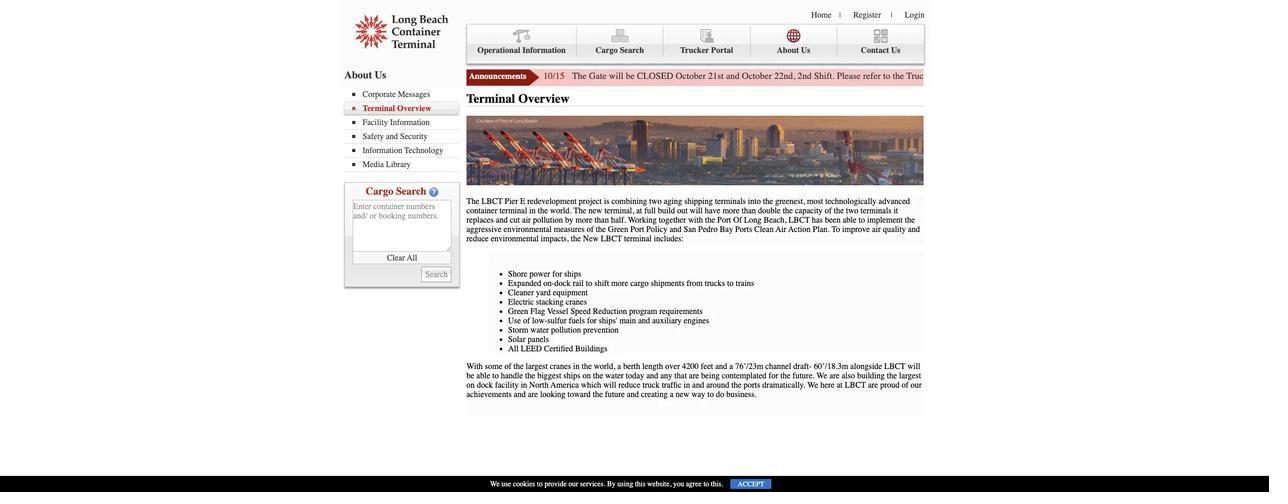 Task type: locate. For each thing, give the bounding box(es) containing it.
america
[[551, 381, 579, 390]]

also
[[842, 371, 855, 381]]

ships inside shore power for ships expanded on-dock rail to shift more cargo shipments from trucks to trains cleaner yard equipment electric stacking cranes green flag vessel speed reduction program requirements use of low-sulfur fuels for ships' main and auxiliary engines storm water pollution prevention solar panels all leed certified buildings
[[564, 269, 581, 279]]

0 vertical spatial all
[[407, 253, 417, 263]]

and left any in the right of the page
[[646, 371, 658, 381]]

terminals left it
[[861, 206, 892, 215]]

0 horizontal spatial all
[[407, 253, 417, 263]]

trucks
[[705, 279, 725, 288]]

truck
[[907, 70, 929, 82]]

than left half.
[[595, 215, 609, 225]]

and right 21st
[[726, 70, 740, 82]]

in right e
[[529, 206, 536, 215]]

1 horizontal spatial be
[[626, 70, 635, 82]]

refer
[[863, 70, 881, 82]]

0 vertical spatial cargo
[[596, 46, 618, 55]]

1 vertical spatial new
[[676, 390, 690, 399]]

1 horizontal spatial terminal
[[624, 234, 652, 244]]

1 vertical spatial menu bar
[[345, 89, 464, 172]]

a
[[618, 362, 621, 371], [730, 362, 733, 371], [670, 390, 674, 399]]

of right "use"
[[523, 316, 530, 326]]

us up corporate
[[375, 69, 386, 81]]

environmental
[[504, 225, 552, 234], [491, 234, 539, 244]]

new
[[583, 234, 599, 244]]

0 horizontal spatial at
[[636, 206, 642, 215]]

cranes
[[566, 298, 587, 307], [550, 362, 571, 371]]

information up security
[[390, 118, 430, 127]]

2 horizontal spatial us
[[891, 46, 901, 55]]

shore
[[508, 269, 528, 279]]

and down handle
[[514, 390, 526, 399]]

1 horizontal spatial reduce
[[619, 381, 641, 390]]

1 horizontal spatial cargo search
[[596, 46, 644, 55]]

about up corporate
[[345, 69, 372, 81]]

information up 10/15
[[523, 46, 566, 55]]

reduce inside the lbct pier e redevelopment project is combining two aging shipping terminals into the greenest, most technologically advanced container terminal in the world. the new terminal, at full build out will have more than double the capacity of the two terminals it replaces and cut air pollution by more than half. working together with the port of long beach, lbct has been able to implement the aggressive environmental measures of the green port policy and san pedro bay ports clean air action plan. to improve air quality and reduce environmental impacts, the new lbct terminal includes:
[[467, 234, 489, 244]]

a right "creating" on the bottom right
[[670, 390, 674, 399]]

be left closed
[[626, 70, 635, 82]]

pedro
[[698, 225, 718, 234]]

our inside with some of the largest cranes in the world, a berth length over 4200 feet and a 76'/23m channel draft- 60'/18.3m alongside lbct will be able to handle the biggest ships on the water today and any that are being contemplated for the future. we are also building the largest on dock facility in north america which will reduce truck traffic in and around the ports dramatically. we here at lbct are proud of our achievements and are looking toward the future and creating a new way to do business.​
[[911, 381, 922, 390]]

our right provide
[[569, 480, 578, 489]]

0 horizontal spatial cargo search
[[366, 186, 427, 197]]

1 vertical spatial reduce
[[619, 381, 641, 390]]

0 horizontal spatial terminal
[[363, 104, 395, 113]]

overview down 10/15
[[518, 91, 570, 106]]

dock down some
[[477, 381, 493, 390]]

1 horizontal spatial new
[[676, 390, 690, 399]]

1 horizontal spatial about
[[777, 46, 799, 55]]

able right 'to'
[[843, 215, 857, 225]]

1 vertical spatial able
[[477, 371, 490, 381]]

terminal down announcements
[[467, 91, 515, 106]]

0 horizontal spatial about us
[[345, 69, 386, 81]]

improve
[[843, 225, 870, 234]]

menu bar containing operational information
[[467, 24, 925, 64]]

for inside with some of the largest cranes in the world, a berth length over 4200 feet and a 76'/23m channel draft- 60'/18.3m alongside lbct will be able to handle the biggest ships on the water today and any that are being contemplated for the future. we are also building the largest on dock facility in north america which will reduce truck traffic in and around the ports dramatically. we here at lbct are proud of our achievements and are looking toward the future and creating a new way to do business.​
[[769, 371, 779, 381]]

1 horizontal spatial terminal
[[467, 91, 515, 106]]

search down the media library link
[[396, 186, 427, 197]]

home
[[812, 10, 832, 20]]

1 horizontal spatial largest
[[899, 371, 921, 381]]

at inside the lbct pier e redevelopment project is combining two aging shipping terminals into the greenest, most technologically advanced container terminal in the world. the new terminal, at full build out will have more than double the capacity of the two terminals it replaces and cut air pollution by more than half. working together with the port of long beach, lbct has been able to implement the aggressive environmental measures of the green port policy and san pedro bay ports clean air action plan. to improve air quality and reduce environmental impacts, the new lbct terminal includes:
[[636, 206, 642, 215]]

at right here
[[837, 381, 843, 390]]

be
[[626, 70, 635, 82], [467, 371, 474, 381]]

1 horizontal spatial water
[[605, 371, 624, 381]]

rail
[[573, 279, 584, 288]]

hours
[[951, 70, 974, 82]]

0 vertical spatial our
[[911, 381, 922, 390]]

10/15 the gate will be closed october 21st and october 22nd, 2nd shift. please refer to the truck gate hours web page for further gate details for the week.
[[544, 70, 1149, 82]]

in inside the lbct pier e redevelopment project is combining two aging shipping terminals into the greenest, most technologically advanced container terminal in the world. the new terminal, at full build out will have more than double the capacity of the two terminals it replaces and cut air pollution by more than half. working together with the port of long beach, lbct has been able to implement the aggressive environmental measures of the green port policy and san pedro bay ports clean air action plan. to improve air quality and reduce environmental impacts, the new lbct terminal includes:
[[529, 206, 536, 215]]

1 horizontal spatial a
[[670, 390, 674, 399]]

are right "that"
[[689, 371, 699, 381]]

of right measures
[[587, 225, 594, 234]]

on left the world, at the bottom of page
[[583, 371, 591, 381]]

0 horizontal spatial terminal
[[500, 206, 527, 215]]

1 horizontal spatial search
[[620, 46, 644, 55]]

cargo search down library
[[366, 186, 427, 197]]

about up 22nd,
[[777, 46, 799, 55]]

the down leed
[[514, 362, 524, 371]]

engines
[[684, 316, 709, 326]]

be left some
[[467, 371, 474, 381]]

menu bar containing corporate messages
[[345, 89, 464, 172]]

measures
[[554, 225, 585, 234]]

0 vertical spatial about
[[777, 46, 799, 55]]

green up storm
[[508, 307, 529, 316]]

channel
[[766, 362, 791, 371]]

terminals
[[715, 197, 746, 206], [861, 206, 892, 215]]

of right proud
[[902, 381, 909, 390]]

new inside with some of the largest cranes in the world, a berth length over 4200 feet and a 76'/23m channel draft- 60'/18.3m alongside lbct will be able to handle the biggest ships on the water today and any that are being contemplated for the future. we are also building the largest on dock facility in north america which will reduce truck traffic in and around the ports dramatically. we here at lbct are proud of our achievements and are looking toward the future and creating a new way to do business.​
[[676, 390, 690, 399]]

0 horizontal spatial overview
[[397, 104, 431, 113]]

water up future
[[605, 371, 624, 381]]

any
[[661, 371, 673, 381]]

two up the improve
[[846, 206, 859, 215]]

please
[[837, 70, 861, 82]]

a left 76'/23m
[[730, 362, 733, 371]]

aggressive
[[467, 225, 502, 234]]

for right details
[[1100, 70, 1111, 82]]

0 vertical spatial cranes
[[566, 298, 587, 307]]

policy
[[646, 225, 668, 234]]

safety and security link
[[352, 132, 459, 141]]

cut
[[510, 215, 520, 225]]

has
[[812, 215, 823, 225]]

the left future.
[[781, 371, 791, 381]]

0 horizontal spatial reduce
[[467, 234, 489, 244]]

0 vertical spatial green
[[608, 225, 628, 234]]

0 vertical spatial menu bar
[[467, 24, 925, 64]]

clean
[[755, 225, 774, 234]]

1 vertical spatial be
[[467, 371, 474, 381]]

information down safety
[[363, 146, 402, 155]]

about us inside menu bar
[[777, 46, 811, 55]]

reduce
[[467, 234, 489, 244], [619, 381, 641, 390]]

1 horizontal spatial on
[[583, 371, 591, 381]]

2 october from the left
[[742, 70, 772, 82]]

terminal right the 'container'
[[500, 206, 527, 215]]

action
[[789, 225, 811, 234]]

0 horizontal spatial |
[[840, 11, 841, 20]]

None submit
[[422, 267, 452, 283]]

1 vertical spatial our
[[569, 480, 578, 489]]

about us up 22nd,
[[777, 46, 811, 55]]

1 vertical spatial ships
[[564, 371, 581, 381]]

together
[[659, 215, 686, 225]]

1 vertical spatial water
[[605, 371, 624, 381]]

1 horizontal spatial cargo
[[596, 46, 618, 55]]

| left login
[[891, 11, 893, 20]]

search up closed
[[620, 46, 644, 55]]

on down with
[[467, 381, 475, 390]]

prevention
[[583, 326, 619, 335]]

future.
[[793, 371, 815, 381]]

solar
[[508, 335, 526, 344]]

impacts,
[[541, 234, 569, 244]]

in left way
[[684, 381, 690, 390]]

air right cut
[[522, 215, 531, 225]]

1 vertical spatial dock
[[477, 381, 493, 390]]

0 horizontal spatial two
[[649, 197, 662, 206]]

low-
[[532, 316, 547, 326]]

all left leed
[[508, 344, 519, 354]]

register
[[854, 10, 881, 20]]

to right rail
[[586, 279, 592, 288]]

gate down cargo search link
[[589, 70, 607, 82]]

more right the by
[[576, 215, 593, 225]]

stacking
[[536, 298, 564, 307]]

dock left rail
[[555, 279, 571, 288]]

0 horizontal spatial cargo
[[366, 186, 394, 197]]

1 vertical spatial green
[[508, 307, 529, 316]]

of inside shore power for ships expanded on-dock rail to shift more cargo shipments from trucks to trains cleaner yard equipment electric stacking cranes green flag vessel speed reduction program requirements use of low-sulfur fuels for ships' main and auxiliary engines storm water pollution prevention solar panels all leed certified buildings
[[523, 316, 530, 326]]

all inside button
[[407, 253, 417, 263]]

overview
[[518, 91, 570, 106], [397, 104, 431, 113]]

1 horizontal spatial dock
[[555, 279, 571, 288]]

contact us
[[861, 46, 901, 55]]

cargo search
[[596, 46, 644, 55], [366, 186, 427, 197]]

contemplated
[[722, 371, 767, 381]]

includes:
[[654, 234, 684, 244]]

using
[[618, 480, 633, 489]]

0 horizontal spatial new
[[589, 206, 602, 215]]

future
[[605, 390, 625, 399]]

and left cut
[[496, 215, 508, 225]]

0 vertical spatial ships
[[564, 269, 581, 279]]

0 vertical spatial search
[[620, 46, 644, 55]]

it
[[894, 206, 898, 215]]

the left half.
[[596, 225, 606, 234]]

0 vertical spatial pollution
[[533, 215, 563, 225]]

1 horizontal spatial |
[[891, 11, 893, 20]]

1 horizontal spatial at
[[837, 381, 843, 390]]

are left looking
[[528, 390, 538, 399]]

0 horizontal spatial more
[[576, 215, 593, 225]]

working
[[628, 215, 657, 225]]

0 horizontal spatial able
[[477, 371, 490, 381]]

|
[[840, 11, 841, 20], [891, 11, 893, 20]]

1 horizontal spatial port
[[717, 215, 731, 225]]

0 horizontal spatial our
[[569, 480, 578, 489]]

1 vertical spatial about us
[[345, 69, 386, 81]]

to left do
[[708, 390, 714, 399]]

dock inside with some of the largest cranes in the world, a berth length over 4200 feet and a 76'/23m channel draft- 60'/18.3m alongside lbct will be able to handle the biggest ships on the water today and any that are being contemplated for the future. we are also building the largest on dock facility in north america which will reduce truck traffic in and around the ports dramatically. we here at lbct are proud of our achievements and are looking toward the future and creating a new way to do business.​
[[477, 381, 493, 390]]

page
[[994, 70, 1012, 82]]

length
[[643, 362, 663, 371]]

| right home
[[840, 11, 841, 20]]

ports
[[744, 381, 761, 390]]

shift.
[[814, 70, 835, 82]]

1 october from the left
[[676, 70, 706, 82]]

lbct left "has"
[[789, 215, 810, 225]]

build
[[658, 206, 675, 215]]

the left future
[[593, 390, 603, 399]]

ships'
[[599, 316, 618, 326]]

been
[[825, 215, 841, 225]]

1 horizontal spatial about us
[[777, 46, 811, 55]]

water
[[531, 326, 549, 335], [605, 371, 624, 381]]

0 horizontal spatial october
[[676, 70, 706, 82]]

able inside with some of the largest cranes in the world, a berth length over 4200 feet and a 76'/23m channel draft- 60'/18.3m alongside lbct will be able to handle the biggest ships on the water today and any that are being contemplated for the future. we are also building the largest on dock facility in north america which will reduce truck traffic in and around the ports dramatically. we here at lbct are proud of our achievements and are looking toward the future and creating a new way to do business.​
[[477, 371, 490, 381]]

will down cargo search link
[[609, 70, 624, 82]]

and right safety
[[386, 132, 398, 141]]

0 horizontal spatial water
[[531, 326, 549, 335]]

0 horizontal spatial largest
[[526, 362, 548, 371]]

1 horizontal spatial our
[[911, 381, 922, 390]]

double
[[758, 206, 781, 215]]

menu bar
[[467, 24, 925, 64], [345, 89, 464, 172]]

expanded
[[508, 279, 541, 288]]

us for contact us link
[[891, 46, 901, 55]]

0 vertical spatial dock
[[555, 279, 571, 288]]

this.
[[711, 480, 723, 489]]

us right contact
[[891, 46, 901, 55]]

we left use
[[490, 480, 500, 489]]

week.
[[1127, 70, 1149, 82]]

terminal inside the "corporate messages terminal overview facility information safety and security information technology media library"
[[363, 104, 395, 113]]

into
[[748, 197, 761, 206]]

ships up toward
[[564, 371, 581, 381]]

the up 'to'
[[834, 206, 844, 215]]

all inside shore power for ships expanded on-dock rail to shift more cargo shipments from trucks to trains cleaner yard equipment electric stacking cranes green flag vessel speed reduction program requirements use of low-sulfur fuels for ships' main and auxiliary engines storm water pollution prevention solar panels all leed certified buildings
[[508, 344, 519, 354]]

will inside the lbct pier e redevelopment project is combining two aging shipping terminals into the greenest, most technologically advanced container terminal in the world. the new terminal, at full build out will have more than double the capacity of the two terminals it replaces and cut air pollution by more than half. working together with the port of long beach, lbct has been able to implement the aggressive environmental measures of the green port policy and san pedro bay ports clean air action plan. to improve air quality and reduce environmental impacts, the new lbct terminal includes:
[[690, 206, 703, 215]]

1 horizontal spatial able
[[843, 215, 857, 225]]

1 horizontal spatial more
[[611, 279, 628, 288]]

and inside the "corporate messages terminal overview facility information safety and security information technology media library"
[[386, 132, 398, 141]]

1 vertical spatial pollution
[[551, 326, 581, 335]]

two left aging in the top right of the page
[[649, 197, 662, 206]]

port left policy
[[631, 225, 644, 234]]

port
[[717, 215, 731, 225], [631, 225, 644, 234]]

for right 'power'
[[553, 269, 562, 279]]

pollution up certified
[[551, 326, 581, 335]]

port left of
[[717, 215, 731, 225]]

1 vertical spatial at
[[837, 381, 843, 390]]

more
[[723, 206, 740, 215], [576, 215, 593, 225], [611, 279, 628, 288]]

1 horizontal spatial october
[[742, 70, 772, 82]]

1 vertical spatial all
[[508, 344, 519, 354]]

yard
[[536, 288, 551, 298]]

overview down the messages
[[397, 104, 431, 113]]

green down terminal,
[[608, 225, 628, 234]]

today
[[626, 371, 644, 381]]

a left 'berth'
[[618, 362, 621, 371]]

water inside shore power for ships expanded on-dock rail to shift more cargo shipments from trucks to trains cleaner yard equipment electric stacking cranes green flag vessel speed reduction program requirements use of low-sulfur fuels for ships' main and auxiliary engines storm water pollution prevention solar panels all leed certified buildings
[[531, 326, 549, 335]]

1 | from the left
[[840, 11, 841, 20]]

north
[[529, 381, 549, 390]]

0 vertical spatial be
[[626, 70, 635, 82]]

will
[[609, 70, 624, 82], [690, 206, 703, 215], [908, 362, 921, 371], [604, 381, 616, 390]]

lbct down alongside
[[845, 381, 866, 390]]

0 horizontal spatial gate
[[589, 70, 607, 82]]

air left quality
[[872, 225, 881, 234]]

all right "clear"
[[407, 253, 417, 263]]

environmental down e
[[504, 225, 552, 234]]

search inside cargo search link
[[620, 46, 644, 55]]

and
[[726, 70, 740, 82], [386, 132, 398, 141], [496, 215, 508, 225], [670, 225, 682, 234], [908, 225, 920, 234], [638, 316, 650, 326], [715, 362, 727, 371], [646, 371, 658, 381], [692, 381, 704, 390], [514, 390, 526, 399], [627, 390, 639, 399]]

0 horizontal spatial green
[[508, 307, 529, 316]]

1 horizontal spatial overview
[[518, 91, 570, 106]]

our
[[911, 381, 922, 390], [569, 480, 578, 489]]

new left is
[[589, 206, 602, 215]]

cargo
[[596, 46, 618, 55], [366, 186, 394, 197]]

will right out
[[690, 206, 703, 215]]

reduce down the replaces
[[467, 234, 489, 244]]

around
[[707, 381, 730, 390]]

operational information link
[[467, 27, 577, 56]]

able up achievements
[[477, 371, 490, 381]]

1 horizontal spatial all
[[508, 344, 519, 354]]

will right which
[[604, 381, 616, 390]]

have
[[705, 206, 721, 215]]

half.
[[611, 215, 626, 225]]

0 horizontal spatial dock
[[477, 381, 493, 390]]

at left full
[[636, 206, 642, 215]]

0 horizontal spatial a
[[618, 362, 621, 371]]

terminal
[[467, 91, 515, 106], [363, 104, 395, 113]]

storm
[[508, 326, 529, 335]]

1 horizontal spatial menu bar
[[467, 24, 925, 64]]

0 horizontal spatial be
[[467, 371, 474, 381]]

1 vertical spatial search
[[396, 186, 427, 197]]

clear all
[[387, 253, 417, 263]]

our right proud
[[911, 381, 922, 390]]

us up 2nd
[[801, 46, 811, 55]]

21st
[[708, 70, 724, 82]]

0 horizontal spatial menu bar
[[345, 89, 464, 172]]

0 vertical spatial new
[[589, 206, 602, 215]]

1 horizontal spatial us
[[801, 46, 811, 55]]

0 vertical spatial reduce
[[467, 234, 489, 244]]

largest down leed
[[526, 362, 548, 371]]

to
[[883, 70, 891, 82], [859, 215, 865, 225], [586, 279, 592, 288], [727, 279, 734, 288], [492, 371, 499, 381], [708, 390, 714, 399], [537, 480, 543, 489], [704, 480, 709, 489]]

0 horizontal spatial about
[[345, 69, 372, 81]]

and left around
[[692, 381, 704, 390]]

cargo inside cargo search link
[[596, 46, 618, 55]]

full
[[644, 206, 656, 215]]

lbct
[[482, 197, 503, 206], [789, 215, 810, 225], [601, 234, 622, 244], [884, 362, 906, 371], [845, 381, 866, 390]]



Task type: describe. For each thing, give the bounding box(es) containing it.
shipments
[[651, 279, 685, 288]]

will right building
[[908, 362, 921, 371]]

we right future.
[[817, 371, 828, 381]]

most
[[807, 197, 823, 206]]

overview inside the "corporate messages terminal overview facility information safety and security information technology media library"
[[397, 104, 431, 113]]

provide
[[545, 480, 567, 489]]

the left world.
[[538, 206, 548, 215]]

way
[[692, 390, 706, 399]]

on-
[[544, 279, 555, 288]]

0 vertical spatial cargo search
[[596, 46, 644, 55]]

1 horizontal spatial than
[[742, 206, 756, 215]]

1 horizontal spatial two
[[846, 206, 859, 215]]

toward
[[568, 390, 591, 399]]

portal
[[711, 46, 733, 55]]

and right feet
[[715, 362, 727, 371]]

0 horizontal spatial air
[[522, 215, 531, 225]]

green inside the lbct pier e redevelopment project is combining two aging shipping terminals into the greenest, most technologically advanced container terminal in the world. the new terminal, at full build out will have more than double the capacity of the two terminals it replaces and cut air pollution by more than half. working together with the port of long beach, lbct has been able to implement the aggressive environmental measures of the green port policy and san pedro bay ports clean air action plan. to improve air quality and reduce environmental impacts, the new lbct terminal includes:
[[608, 225, 628, 234]]

are left proud
[[868, 381, 878, 390]]

able inside the lbct pier e redevelopment project is combining two aging shipping terminals into the greenest, most technologically advanced container terminal in the world. the new terminal, at full build out will have more than double the capacity of the two terminals it replaces and cut air pollution by more than half. working together with the port of long beach, lbct has been able to implement the aggressive environmental measures of the green port policy and san pedro bay ports clean air action plan. to improve air quality and reduce environmental impacts, the new lbct terminal includes:
[[843, 215, 857, 225]]

accept button
[[731, 480, 772, 489]]

for right fuels
[[587, 316, 597, 326]]

you
[[673, 480, 684, 489]]

of right some
[[505, 362, 512, 371]]

to right refer
[[883, 70, 891, 82]]

the down buildings
[[593, 371, 603, 381]]

dramatically.
[[763, 381, 806, 390]]

use
[[502, 480, 511, 489]]

some
[[485, 362, 503, 371]]

biggest
[[537, 371, 562, 381]]

and right future
[[627, 390, 639, 399]]

dock inside shore power for ships expanded on-dock rail to shift more cargo shipments from trucks to trains cleaner yard equipment electric stacking cranes green flag vessel speed reduction program requirements use of low-sulfur fuels for ships' main and auxiliary engines storm water pollution prevention solar panels all leed certified buildings
[[555, 279, 571, 288]]

capacity
[[795, 206, 823, 215]]

reduce inside with some of the largest cranes in the world, a berth length over 4200 feet and a 76'/23m channel draft- 60'/18.3m alongside lbct will be able to handle the biggest ships on the water today and any that are being contemplated for the future. we are also building the largest on dock facility in north america which will reduce truck traffic in and around the ports dramatically. we here at lbct are proud of our achievements and are looking toward the future and creating a new way to do business.​
[[619, 381, 641, 390]]

contact
[[861, 46, 889, 55]]

are left also
[[830, 371, 840, 381]]

the right into
[[763, 197, 773, 206]]

2 horizontal spatial more
[[723, 206, 740, 215]]

the lbct pier e redevelopment project is combining two aging shipping terminals into the greenest, most technologically advanced container terminal in the world. the new terminal, at full build out will have more than double the capacity of the two terminals it replaces and cut air pollution by more than half. working together with the port of long beach, lbct has been able to implement the aggressive environmental measures of the green port policy and san pedro bay ports clean air action plan. to improve air quality and reduce environmental impacts, the new lbct terminal includes:
[[467, 197, 920, 244]]

sulfur
[[547, 316, 567, 326]]

and right quality
[[908, 225, 920, 234]]

replaces
[[467, 215, 494, 225]]

plan.
[[813, 225, 830, 234]]

long
[[744, 215, 762, 225]]

which
[[581, 381, 601, 390]]

e
[[520, 197, 525, 206]]

1 vertical spatial cargo
[[366, 186, 394, 197]]

shipping
[[684, 197, 713, 206]]

feet
[[701, 362, 713, 371]]

trucker portal
[[680, 46, 733, 55]]

lbct left pier
[[482, 197, 503, 206]]

by
[[607, 480, 616, 489]]

the up the replaces
[[467, 197, 480, 206]]

the right 10/15
[[572, 70, 587, 82]]

corporate messages link
[[352, 90, 459, 99]]

cleaner
[[508, 288, 534, 298]]

10/15
[[544, 70, 565, 82]]

the left new at the left
[[571, 234, 581, 244]]

home link
[[812, 10, 832, 20]]

trucker
[[680, 46, 709, 55]]

do
[[716, 390, 725, 399]]

cargo search link
[[577, 27, 664, 56]]

being
[[701, 371, 720, 381]]

1 gate from the left
[[589, 70, 607, 82]]

website,
[[648, 480, 672, 489]]

0 vertical spatial terminal
[[500, 206, 527, 215]]

trucker portal link
[[664, 27, 751, 56]]

to inside the lbct pier e redevelopment project is combining two aging shipping terminals into the greenest, most technologically advanced container terminal in the world. the new terminal, at full build out will have more than double the capacity of the two terminals it replaces and cut air pollution by more than half. working together with the port of long beach, lbct has been able to implement the aggressive environmental measures of the green port policy and san pedro bay ports clean air action plan. to improve air quality and reduce environmental impacts, the new lbct terminal includes:
[[859, 215, 865, 225]]

0 horizontal spatial on
[[467, 381, 475, 390]]

of right "has"
[[825, 206, 832, 215]]

1 vertical spatial terminal
[[624, 234, 652, 244]]

pollution inside the lbct pier e redevelopment project is combining two aging shipping terminals into the greenest, most technologically advanced container terminal in the world. the new terminal, at full build out will have more than double the capacity of the two terminals it replaces and cut air pollution by more than half. working together with the port of long beach, lbct has been able to implement the aggressive environmental measures of the green port policy and san pedro bay ports clean air action plan. to improve air quality and reduce environmental impacts, the new lbct terminal includes:
[[533, 215, 563, 225]]

pier
[[505, 197, 518, 206]]

the left the world, at the bottom of page
[[582, 362, 592, 371]]

the right building
[[887, 371, 897, 381]]

pollution inside shore power for ships expanded on-dock rail to shift more cargo shipments from trucks to trains cleaner yard equipment electric stacking cranes green flag vessel speed reduction program requirements use of low-sulfur fuels for ships' main and auxiliary engines storm water pollution prevention solar panels all leed certified buildings
[[551, 326, 581, 335]]

0 horizontal spatial terminals
[[715, 197, 746, 206]]

2 | from the left
[[891, 11, 893, 20]]

in left the north
[[521, 381, 527, 390]]

2nd
[[798, 70, 812, 82]]

ports
[[735, 225, 752, 234]]

the left week.
[[1113, 70, 1124, 82]]

terminal,
[[605, 206, 634, 215]]

at inside with some of the largest cranes in the world, a berth length over 4200 feet and a 76'/23m channel draft- 60'/18.3m alongside lbct will be able to handle the biggest ships on the water today and any that are being contemplated for the future. we are also building the largest on dock facility in north america which will reduce truck traffic in and around the ports dramatically. we here at lbct are proud of our achievements and are looking toward the future and creating a new way to do business.​
[[837, 381, 843, 390]]

main
[[620, 316, 636, 326]]

cranes inside with some of the largest cranes in the world, a berth length over 4200 feet and a 76'/23m channel draft- 60'/18.3m alongside lbct will be able to handle the biggest ships on the water today and any that are being contemplated for the future. we are also building the largest on dock facility in north america which will reduce truck traffic in and around the ports dramatically. we here at lbct are proud of our achievements and are looking toward the future and creating a new way to do business.​
[[550, 362, 571, 371]]

safety
[[363, 132, 384, 141]]

the right the by
[[574, 206, 587, 215]]

advanced
[[879, 197, 910, 206]]

operational
[[478, 46, 520, 55]]

details
[[1073, 70, 1097, 82]]

0 horizontal spatial search
[[396, 186, 427, 197]]

shift
[[595, 279, 609, 288]]

to right the cookies
[[537, 480, 543, 489]]

1 horizontal spatial air
[[872, 225, 881, 234]]

proud
[[880, 381, 900, 390]]

san
[[684, 225, 696, 234]]

about inside about us link
[[777, 46, 799, 55]]

us for about us link at the top of the page
[[801, 46, 811, 55]]

be inside with some of the largest cranes in the world, a berth length over 4200 feet and a 76'/23m channel draft- 60'/18.3m alongside lbct will be able to handle the biggest ships on the water today and any that are being contemplated for the future. we are also building the largest on dock facility in north america which will reduce truck traffic in and around the ports dramatically. we here at lbct are proud of our achievements and are looking toward the future and creating a new way to do business.​
[[467, 371, 474, 381]]

corporate
[[363, 90, 396, 99]]

from
[[687, 279, 703, 288]]

1 vertical spatial information
[[390, 118, 430, 127]]

speed
[[571, 307, 591, 316]]

1 vertical spatial about
[[345, 69, 372, 81]]

0 horizontal spatial than
[[595, 215, 609, 225]]

the right handle
[[525, 371, 535, 381]]

implement
[[867, 215, 903, 225]]

in up america
[[573, 362, 580, 371]]

technologically
[[826, 197, 877, 206]]

login link
[[905, 10, 925, 20]]

information technology link
[[352, 146, 459, 155]]

certified
[[544, 344, 573, 354]]

0 horizontal spatial port
[[631, 225, 644, 234]]

panels
[[528, 335, 549, 344]]

cranes inside shore power for ships expanded on-dock rail to shift more cargo shipments from trucks to trains cleaner yard equipment electric stacking cranes green flag vessel speed reduction program requirements use of low-sulfur fuels for ships' main and auxiliary engines storm water pollution prevention solar panels all leed certified buildings
[[566, 298, 587, 307]]

vessel
[[547, 307, 569, 316]]

to left this.
[[704, 480, 709, 489]]

fuels
[[569, 316, 585, 326]]

we left here
[[808, 381, 819, 390]]

2 vertical spatial information
[[363, 146, 402, 155]]

water inside with some of the largest cranes in the world, a berth length over 4200 feet and a 76'/23m channel draft- 60'/18.3m alongside lbct will be able to handle the biggest ships on the water today and any that are being contemplated for the future. we are also building the largest on dock facility in north america which will reduce truck traffic in and around the ports dramatically. we here at lbct are proud of our achievements and are looking toward the future and creating a new way to do business.​
[[605, 371, 624, 381]]

1 horizontal spatial terminals
[[861, 206, 892, 215]]

container
[[467, 206, 498, 215]]

the right double
[[783, 206, 793, 215]]

to left handle
[[492, 371, 499, 381]]

messages
[[398, 90, 430, 99]]

ships inside with some of the largest cranes in the world, a berth length over 4200 feet and a 76'/23m channel draft- 60'/18.3m alongside lbct will be able to handle the biggest ships on the water today and any that are being contemplated for the future. we are also building the largest on dock facility in north america which will reduce truck traffic in and around the ports dramatically. we here at lbct are proud of our achievements and are looking toward the future and creating a new way to do business.​
[[564, 371, 581, 381]]

clear all button
[[353, 252, 452, 264]]

the right it
[[905, 215, 915, 225]]

quality
[[883, 225, 906, 234]]

lbct up proud
[[884, 362, 906, 371]]

0 vertical spatial information
[[523, 46, 566, 55]]

bay
[[720, 225, 733, 234]]

terminal overview link
[[352, 104, 459, 113]]

the left ports
[[732, 381, 742, 390]]

2 horizontal spatial a
[[730, 362, 733, 371]]

to left trains
[[727, 279, 734, 288]]

lbct down half.
[[601, 234, 622, 244]]

and left san
[[670, 225, 682, 234]]

green inside shore power for ships expanded on-dock rail to shift more cargo shipments from trucks to trains cleaner yard equipment electric stacking cranes green flag vessel speed reduction program requirements use of low-sulfur fuels for ships' main and auxiliary engines storm water pollution prevention solar panels all leed certified buildings
[[508, 307, 529, 316]]

more inside shore power for ships expanded on-dock rail to shift more cargo shipments from trucks to trains cleaner yard equipment electric stacking cranes green flag vessel speed reduction program requirements use of low-sulfur fuels for ships' main and auxiliary engines storm water pollution prevention solar panels all leed certified buildings
[[611, 279, 628, 288]]

Enter container numbers and/ or booking numbers.  text field
[[353, 200, 452, 252]]

business.​
[[727, 390, 757, 399]]

project
[[579, 197, 602, 206]]

facility information link
[[352, 118, 459, 127]]

media
[[363, 160, 384, 169]]

greenest,
[[775, 197, 805, 206]]

new inside the lbct pier e redevelopment project is combining two aging shipping terminals into the greenest, most technologically advanced container terminal in the world. the new terminal, at full build out will have more than double the capacity of the two terminals it replaces and cut air pollution by more than half. working together with the port of long beach, lbct has been able to implement the aggressive environmental measures of the green port policy and san pedro bay ports clean air action plan. to improve air quality and reduce environmental impacts, the new lbct terminal includes:
[[589, 206, 602, 215]]

2 gate from the left
[[931, 70, 949, 82]]

cargo
[[631, 279, 649, 288]]

the right with
[[705, 215, 715, 225]]

program
[[629, 307, 657, 316]]

corporate messages terminal overview facility information safety and security information technology media library
[[363, 90, 443, 169]]

and inside shore power for ships expanded on-dock rail to shift more cargo shipments from trucks to trains cleaner yard equipment electric stacking cranes green flag vessel speed reduction program requirements use of low-sulfur fuels for ships' main and auxiliary engines storm water pollution prevention solar panels all leed certified buildings
[[638, 316, 650, 326]]

facility
[[363, 118, 388, 127]]

1 vertical spatial cargo search
[[366, 186, 427, 197]]

for right page
[[1014, 70, 1025, 82]]

environmental down cut
[[491, 234, 539, 244]]

berth
[[623, 362, 640, 371]]

media library link
[[352, 160, 459, 169]]

creating
[[641, 390, 668, 399]]

the left truck
[[893, 70, 904, 82]]

combining
[[612, 197, 647, 206]]

out
[[677, 206, 688, 215]]

looking
[[540, 390, 566, 399]]

equipment
[[553, 288, 588, 298]]

terminal overview
[[467, 91, 570, 106]]

0 horizontal spatial us
[[375, 69, 386, 81]]

building
[[857, 371, 885, 381]]



